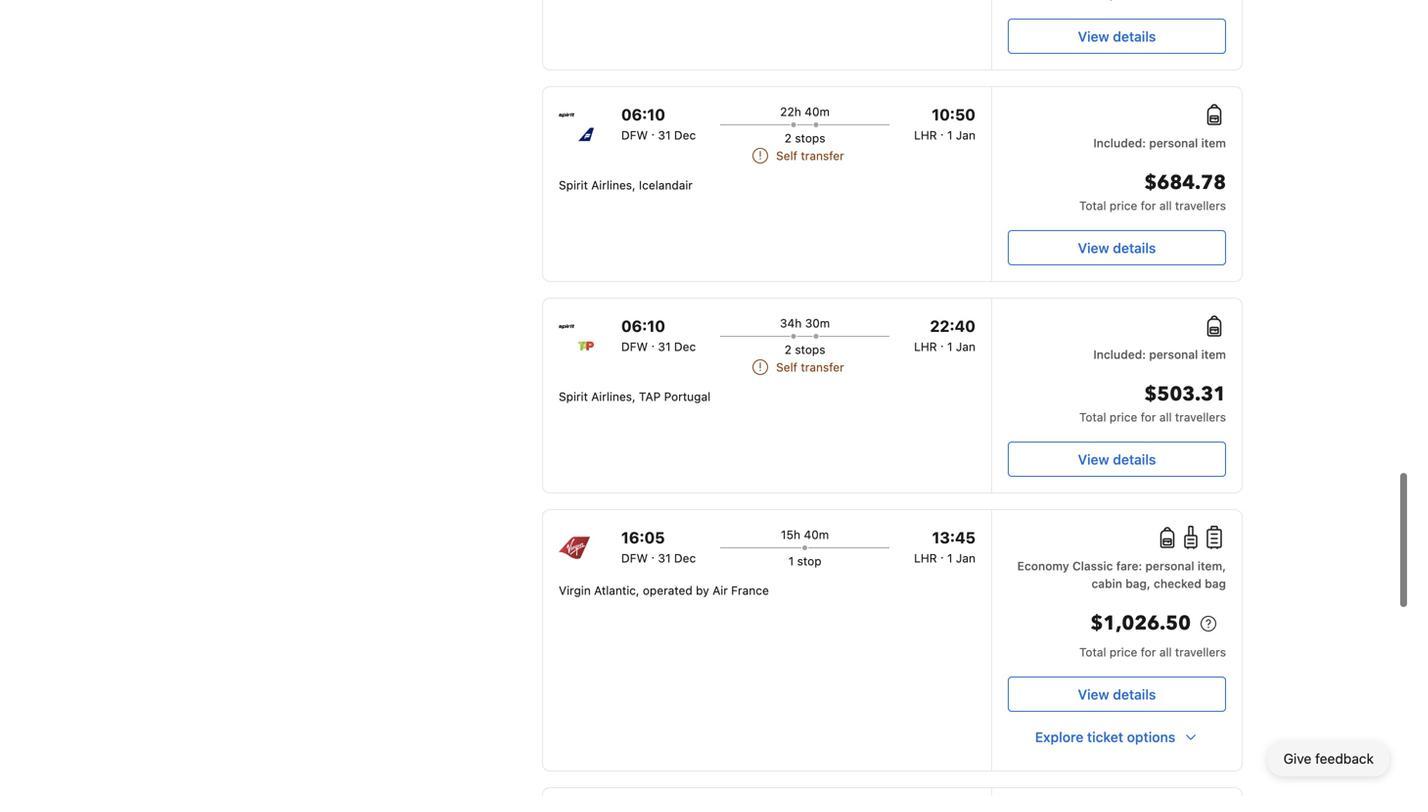 Task type: vqa. For each thing, say whether or not it's contained in the screenshot.
topmost 06:10
yes



Task type: describe. For each thing, give the bounding box(es) containing it.
view for 10:50
[[1079, 240, 1110, 256]]

feedback
[[1316, 750, 1375, 767]]

. up icelandair on the top left of page
[[652, 124, 655, 138]]

16:05 dfw . 31 dec
[[622, 528, 696, 565]]

22:40 lhr . 1 jan
[[915, 317, 976, 353]]

tap
[[639, 390, 661, 403]]

stops for $503.31
[[795, 343, 826, 356]]

virgin
[[559, 584, 591, 597]]

view details for 22:40
[[1079, 451, 1157, 468]]

30m
[[806, 316, 831, 330]]

, for $684.78
[[632, 178, 636, 192]]

1 left stop on the right of the page
[[789, 554, 794, 568]]

06:10 dfw . 31 dec for $503.31
[[622, 317, 696, 353]]

. inside 16:05 dfw . 31 dec
[[652, 547, 655, 561]]

explore ticket options
[[1036, 729, 1176, 745]]

included: personal item for $684.78
[[1094, 136, 1227, 150]]

options
[[1128, 729, 1176, 745]]

$684.78
[[1145, 169, 1227, 196]]

dfw for $503.31
[[622, 340, 648, 353]]

lhr inside 13:45 lhr . 1 jan
[[915, 551, 938, 565]]

view details button for 22:40
[[1008, 442, 1227, 477]]

france
[[732, 584, 769, 597]]

total for $503.31
[[1080, 410, 1107, 424]]

self transfer for $684.78
[[777, 149, 845, 163]]

details for 13:45
[[1114, 686, 1157, 703]]

self for $684.78
[[777, 149, 798, 163]]

dec inside 16:05 dfw . 31 dec
[[674, 551, 696, 565]]

1 for 22:40
[[948, 340, 953, 353]]

dfw inside 16:05 dfw . 31 dec
[[622, 551, 648, 565]]

view for 22:40
[[1079, 451, 1110, 468]]

view details for 10:50
[[1079, 240, 1157, 256]]

dfw for $684.78
[[622, 128, 648, 142]]

classic
[[1073, 559, 1114, 573]]

34h 30m
[[780, 316, 831, 330]]

34h
[[780, 316, 802, 330]]

16:05
[[622, 528, 665, 547]]

2 for $684.78
[[785, 131, 792, 145]]

airlines for $503.31
[[592, 390, 632, 403]]

virgin atlantic, operated by air france
[[559, 584, 769, 597]]

total for $684.78
[[1080, 199, 1107, 212]]

checked
[[1154, 577, 1202, 590]]

22:40
[[931, 317, 976, 335]]

22h
[[781, 105, 802, 118]]

details for 22:40
[[1114, 451, 1157, 468]]

item,
[[1198, 559, 1227, 573]]

15h
[[781, 528, 801, 541]]

. up "tap"
[[652, 336, 655, 350]]

spirit airlines , tap portugal
[[559, 390, 711, 403]]

price for $503.31
[[1110, 410, 1138, 424]]

spirit airlines , icelandair
[[559, 178, 693, 192]]

transfer for $503.31
[[801, 360, 845, 374]]

3 total from the top
[[1080, 645, 1107, 659]]

all for $503.31
[[1160, 410, 1173, 424]]

31 inside 16:05 dfw . 31 dec
[[658, 551, 671, 565]]

$684.78 total price for all travellers
[[1080, 169, 1227, 212]]

stop
[[798, 554, 822, 568]]

all for $684.78
[[1160, 199, 1173, 212]]

2 stops for $684.78
[[785, 131, 826, 145]]

3 all from the top
[[1160, 645, 1173, 659]]

transfer for $684.78
[[801, 149, 845, 163]]

self for $503.31
[[777, 360, 798, 374]]

air
[[713, 584, 728, 597]]

ticket
[[1088, 729, 1124, 745]]

dec for $684.78
[[674, 128, 696, 142]]

3 for from the top
[[1141, 645, 1157, 659]]

details for 10:50
[[1114, 240, 1157, 256]]

included: personal item for $503.31
[[1094, 348, 1227, 361]]

06:10 for $684.78
[[622, 105, 666, 124]]

fare:
[[1117, 559, 1143, 573]]

economy classic fare:
[[1018, 559, 1146, 573]]

for for $684.78
[[1141, 199, 1157, 212]]

, for $503.31
[[632, 390, 636, 403]]

13:45
[[933, 528, 976, 547]]

$503.31
[[1145, 381, 1227, 408]]



Task type: locate. For each thing, give the bounding box(es) containing it.
1 self transfer from the top
[[777, 149, 845, 163]]

jan down '22:40'
[[956, 340, 976, 353]]

31 down 16:05
[[658, 551, 671, 565]]

1 transfer from the top
[[801, 149, 845, 163]]

bag,
[[1126, 577, 1151, 590]]

lhr for $503.31
[[915, 340, 938, 353]]

$503.31 total price for all travellers
[[1080, 381, 1227, 424]]

0 vertical spatial transfer
[[801, 149, 845, 163]]

portugal
[[664, 390, 711, 403]]

for
[[1141, 199, 1157, 212], [1141, 410, 1157, 424], [1141, 645, 1157, 659]]

for down $503.31
[[1141, 410, 1157, 424]]

1 31 from the top
[[658, 128, 671, 142]]

0 vertical spatial 2 stops
[[785, 131, 826, 145]]

self transfer
[[777, 149, 845, 163], [777, 360, 845, 374]]

item for $684.78
[[1202, 136, 1227, 150]]

0 vertical spatial travellers
[[1176, 199, 1227, 212]]

price inside $503.31 total price for all travellers
[[1110, 410, 1138, 424]]

dfw up spirit airlines , icelandair
[[622, 128, 648, 142]]

10:50
[[932, 105, 976, 124]]

1 included: personal item from the top
[[1094, 136, 1227, 150]]

, left icelandair on the top left of page
[[632, 178, 636, 192]]

2 vertical spatial total
[[1080, 645, 1107, 659]]

travellers down $1,026.50
[[1176, 645, 1227, 659]]

2 2 stops from the top
[[785, 343, 826, 356]]

spirit left icelandair on the top left of page
[[559, 178, 588, 192]]

transfer down 22h 40m
[[801, 149, 845, 163]]

40m for 10:50
[[805, 105, 830, 118]]

2 total from the top
[[1080, 410, 1107, 424]]

2
[[785, 131, 792, 145], [785, 343, 792, 356]]

31 for $503.31
[[658, 340, 671, 353]]

included: for $684.78
[[1094, 136, 1147, 150]]

2 view details from the top
[[1079, 240, 1157, 256]]

2 stops down the 34h 30m
[[785, 343, 826, 356]]

airlines for $684.78
[[592, 178, 632, 192]]

for inside $684.78 total price for all travellers
[[1141, 199, 1157, 212]]

personal item, cabin bag, checked bag
[[1092, 559, 1227, 590]]

2 vertical spatial dfw
[[622, 551, 648, 565]]

. inside '10:50 lhr . 1 jan'
[[941, 124, 944, 138]]

1 vertical spatial 2
[[785, 343, 792, 356]]

. down 13:45
[[941, 547, 944, 561]]

airlines left "tap"
[[592, 390, 632, 403]]

item up $503.31
[[1202, 348, 1227, 361]]

4 view details button from the top
[[1008, 677, 1227, 712]]

0 vertical spatial included:
[[1094, 136, 1147, 150]]

dfw
[[622, 128, 648, 142], [622, 340, 648, 353], [622, 551, 648, 565]]

stops down 22h 40m
[[795, 131, 826, 145]]

2 stops down 22h 40m
[[785, 131, 826, 145]]

1 included: from the top
[[1094, 136, 1147, 150]]

2 transfer from the top
[[801, 360, 845, 374]]

1 vertical spatial self transfer
[[777, 360, 845, 374]]

dec for $503.31
[[674, 340, 696, 353]]

personal up checked
[[1146, 559, 1195, 573]]

spirit for $503.31
[[559, 390, 588, 403]]

2 down 34h
[[785, 343, 792, 356]]

1 vertical spatial spirit
[[559, 390, 588, 403]]

transfer down 30m
[[801, 360, 845, 374]]

4 view details from the top
[[1079, 686, 1157, 703]]

31
[[658, 128, 671, 142], [658, 340, 671, 353], [658, 551, 671, 565]]

price inside $684.78 total price for all travellers
[[1110, 199, 1138, 212]]

included: for $503.31
[[1094, 348, 1147, 361]]

personal inside personal item, cabin bag, checked bag
[[1146, 559, 1195, 573]]

view details
[[1079, 28, 1157, 45], [1079, 240, 1157, 256], [1079, 451, 1157, 468], [1079, 686, 1157, 703]]

jan for $684.78
[[956, 128, 976, 142]]

self down 22h
[[777, 149, 798, 163]]

0 vertical spatial airlines
[[592, 178, 632, 192]]

1 lhr from the top
[[915, 128, 938, 142]]

. inside 13:45 lhr . 1 jan
[[941, 547, 944, 561]]

price for $684.78
[[1110, 199, 1138, 212]]

1 vertical spatial all
[[1160, 410, 1173, 424]]

0 vertical spatial price
[[1110, 199, 1138, 212]]

all down $684.78
[[1160, 199, 1173, 212]]

jan inside '10:50 lhr . 1 jan'
[[956, 128, 976, 142]]

stops down the 34h 30m
[[795, 343, 826, 356]]

spirit left "tap"
[[559, 390, 588, 403]]

1 down 10:50 on the top of page
[[948, 128, 953, 142]]

22h 40m
[[781, 105, 830, 118]]

1 inside '10:50 lhr . 1 jan'
[[948, 128, 953, 142]]

total price for all travellers
[[1080, 645, 1227, 659]]

40m right 22h
[[805, 105, 830, 118]]

4 view from the top
[[1079, 686, 1110, 703]]

airlines left icelandair on the top left of page
[[592, 178, 632, 192]]

$1,026.50 region
[[1008, 608, 1227, 643]]

2 31 from the top
[[658, 340, 671, 353]]

1 item from the top
[[1202, 136, 1227, 150]]

total inside $503.31 total price for all travellers
[[1080, 410, 1107, 424]]

2 06:10 from the top
[[622, 317, 666, 335]]

view
[[1079, 28, 1110, 45], [1079, 240, 1110, 256], [1079, 451, 1110, 468], [1079, 686, 1110, 703]]

item up $684.78
[[1202, 136, 1227, 150]]

2 details from the top
[[1114, 240, 1157, 256]]

4 details from the top
[[1114, 686, 1157, 703]]

jan for $503.31
[[956, 340, 976, 353]]

. inside 22:40 lhr . 1 jan
[[941, 336, 944, 350]]

1 inside 13:45 lhr . 1 jan
[[948, 551, 953, 565]]

1 vertical spatial 06:10
[[622, 317, 666, 335]]

3 31 from the top
[[658, 551, 671, 565]]

2 06:10 dfw . 31 dec from the top
[[622, 317, 696, 353]]

0 vertical spatial personal
[[1150, 136, 1199, 150]]

. down '22:40'
[[941, 336, 944, 350]]

2 item from the top
[[1202, 348, 1227, 361]]

lhr down 10:50 on the top of page
[[915, 128, 938, 142]]

2 vertical spatial all
[[1160, 645, 1173, 659]]

31 up icelandair on the top left of page
[[658, 128, 671, 142]]

1 06:10 dfw . 31 dec from the top
[[622, 105, 696, 142]]

0 vertical spatial lhr
[[915, 128, 938, 142]]

dfw down 16:05
[[622, 551, 648, 565]]

1 down 13:45
[[948, 551, 953, 565]]

stops for $684.78
[[795, 131, 826, 145]]

all down $1,026.50
[[1160, 645, 1173, 659]]

1 vertical spatial self
[[777, 360, 798, 374]]

06:10
[[622, 105, 666, 124], [622, 317, 666, 335]]

item
[[1202, 136, 1227, 150], [1202, 348, 1227, 361]]

view details button for 10:50
[[1008, 230, 1227, 265]]

0 vertical spatial stops
[[795, 131, 826, 145]]

1 self from the top
[[777, 149, 798, 163]]

jan down 13:45
[[956, 551, 976, 565]]

included: personal item up $503.31
[[1094, 348, 1227, 361]]

40m
[[805, 105, 830, 118], [804, 528, 830, 541]]

2 self from the top
[[777, 360, 798, 374]]

details
[[1114, 28, 1157, 45], [1114, 240, 1157, 256], [1114, 451, 1157, 468], [1114, 686, 1157, 703]]

1 vertical spatial item
[[1202, 348, 1227, 361]]

2 down 22h
[[785, 131, 792, 145]]

1 all from the top
[[1160, 199, 1173, 212]]

2 jan from the top
[[956, 340, 976, 353]]

2 price from the top
[[1110, 410, 1138, 424]]

operated
[[643, 584, 693, 597]]

dec up operated at bottom left
[[674, 551, 696, 565]]

1 stop
[[789, 554, 822, 568]]

included: up $684.78 total price for all travellers at the top of the page
[[1094, 136, 1147, 150]]

airlines
[[592, 178, 632, 192], [592, 390, 632, 403]]

1 dfw from the top
[[622, 128, 648, 142]]

06:10 up spirit airlines , icelandair
[[622, 105, 666, 124]]

1 vertical spatial lhr
[[915, 340, 938, 353]]

1 vertical spatial price
[[1110, 410, 1138, 424]]

give feedback
[[1284, 750, 1375, 767]]

personal for $503.31
[[1150, 348, 1199, 361]]

economy
[[1018, 559, 1070, 573]]

price
[[1110, 199, 1138, 212], [1110, 410, 1138, 424], [1110, 645, 1138, 659]]

travellers down $684.78
[[1176, 199, 1227, 212]]

lhr
[[915, 128, 938, 142], [915, 340, 938, 353], [915, 551, 938, 565]]

1 vertical spatial jan
[[956, 340, 976, 353]]

06:10 dfw . 31 dec up icelandair on the top left of page
[[622, 105, 696, 142]]

40m for 13:45
[[804, 528, 830, 541]]

06:10 up "tap"
[[622, 317, 666, 335]]

self
[[777, 149, 798, 163], [777, 360, 798, 374]]

transfer
[[801, 149, 845, 163], [801, 360, 845, 374]]

0 vertical spatial included: personal item
[[1094, 136, 1227, 150]]

2 stops
[[785, 131, 826, 145], [785, 343, 826, 356]]

dec up portugal
[[674, 340, 696, 353]]

bag
[[1205, 577, 1227, 590]]

1 vertical spatial stops
[[795, 343, 826, 356]]

jan
[[956, 128, 976, 142], [956, 340, 976, 353], [956, 551, 976, 565]]

all inside $503.31 total price for all travellers
[[1160, 410, 1173, 424]]

jan inside 13:45 lhr . 1 jan
[[956, 551, 976, 565]]

1 down '22:40'
[[948, 340, 953, 353]]

0 vertical spatial 40m
[[805, 105, 830, 118]]

lhr down 13:45
[[915, 551, 938, 565]]

1 view from the top
[[1079, 28, 1110, 45]]

.
[[652, 124, 655, 138], [941, 124, 944, 138], [652, 336, 655, 350], [941, 336, 944, 350], [652, 547, 655, 561], [941, 547, 944, 561]]

2 self transfer from the top
[[777, 360, 845, 374]]

1 vertical spatial for
[[1141, 410, 1157, 424]]

lhr inside 22:40 lhr . 1 jan
[[915, 340, 938, 353]]

2 view details button from the top
[[1008, 230, 1227, 265]]

2 vertical spatial price
[[1110, 645, 1138, 659]]

1 for 13:45
[[948, 551, 953, 565]]

1 spirit from the top
[[559, 178, 588, 192]]

06:10 dfw . 31 dec
[[622, 105, 696, 142], [622, 317, 696, 353]]

1 vertical spatial 2 stops
[[785, 343, 826, 356]]

1 vertical spatial total
[[1080, 410, 1107, 424]]

3 dec from the top
[[674, 551, 696, 565]]

self transfer for $503.31
[[777, 360, 845, 374]]

atlantic,
[[594, 584, 640, 597]]

jan inside 22:40 lhr . 1 jan
[[956, 340, 976, 353]]

2 vertical spatial lhr
[[915, 551, 938, 565]]

2 for from the top
[[1141, 410, 1157, 424]]

2 included: personal item from the top
[[1094, 348, 1227, 361]]

2 vertical spatial personal
[[1146, 559, 1195, 573]]

1 vertical spatial 40m
[[804, 528, 830, 541]]

dec up icelandair on the top left of page
[[674, 128, 696, 142]]

13:45 lhr . 1 jan
[[915, 528, 976, 565]]

stops
[[795, 131, 826, 145], [795, 343, 826, 356]]

personal for $684.78
[[1150, 136, 1199, 150]]

lhr inside '10:50 lhr . 1 jan'
[[915, 128, 938, 142]]

all
[[1160, 199, 1173, 212], [1160, 410, 1173, 424], [1160, 645, 1173, 659]]

40m right 15h
[[804, 528, 830, 541]]

0 vertical spatial all
[[1160, 199, 1173, 212]]

travellers inside $503.31 total price for all travellers
[[1176, 410, 1227, 424]]

travellers for $684.78
[[1176, 199, 1227, 212]]

06:10 dfw . 31 dec for $684.78
[[622, 105, 696, 142]]

self transfer down 22h 40m
[[777, 149, 845, 163]]

1
[[948, 128, 953, 142], [948, 340, 953, 353], [948, 551, 953, 565], [789, 554, 794, 568]]

1 vertical spatial personal
[[1150, 348, 1199, 361]]

view details for 13:45
[[1079, 686, 1157, 703]]

1 vertical spatial included: personal item
[[1094, 348, 1227, 361]]

dec
[[674, 128, 696, 142], [674, 340, 696, 353], [674, 551, 696, 565]]

view details button
[[1008, 19, 1227, 54], [1008, 230, 1227, 265], [1008, 442, 1227, 477], [1008, 677, 1227, 712]]

2 stops for $503.31
[[785, 343, 826, 356]]

personal
[[1150, 136, 1199, 150], [1150, 348, 1199, 361], [1146, 559, 1195, 573]]

icelandair
[[639, 178, 693, 192]]

0 vertical spatial for
[[1141, 199, 1157, 212]]

by
[[696, 584, 710, 597]]

1 2 stops from the top
[[785, 131, 826, 145]]

2 vertical spatial travellers
[[1176, 645, 1227, 659]]

included: personal item
[[1094, 136, 1227, 150], [1094, 348, 1227, 361]]

3 travellers from the top
[[1176, 645, 1227, 659]]

3 view from the top
[[1079, 451, 1110, 468]]

lhr for $684.78
[[915, 128, 938, 142]]

give feedback button
[[1269, 741, 1390, 776]]

2 vertical spatial jan
[[956, 551, 976, 565]]

1 jan from the top
[[956, 128, 976, 142]]

0 vertical spatial total
[[1080, 199, 1107, 212]]

1 view details button from the top
[[1008, 19, 1227, 54]]

2 lhr from the top
[[915, 340, 938, 353]]

spirit for $684.78
[[559, 178, 588, 192]]

travellers for $503.31
[[1176, 410, 1227, 424]]

all inside $684.78 total price for all travellers
[[1160, 199, 1173, 212]]

3 dfw from the top
[[622, 551, 648, 565]]

31 for $684.78
[[658, 128, 671, 142]]

personal up $503.31
[[1150, 348, 1199, 361]]

for inside $503.31 total price for all travellers
[[1141, 410, 1157, 424]]

. down 10:50 on the top of page
[[941, 124, 944, 138]]

cabin
[[1092, 577, 1123, 590]]

total
[[1080, 199, 1107, 212], [1080, 410, 1107, 424], [1080, 645, 1107, 659]]

06:10 dfw . 31 dec up "tap"
[[622, 317, 696, 353]]

dfw up spirit airlines , tap portugal
[[622, 340, 648, 353]]

2 , from the top
[[632, 390, 636, 403]]

1 inside 22:40 lhr . 1 jan
[[948, 340, 953, 353]]

0 vertical spatial 31
[[658, 128, 671, 142]]

. down 16:05
[[652, 547, 655, 561]]

1 vertical spatial travellers
[[1176, 410, 1227, 424]]

included: up $503.31 total price for all travellers
[[1094, 348, 1147, 361]]

0 vertical spatial self
[[777, 149, 798, 163]]

2 travellers from the top
[[1176, 410, 1227, 424]]

10:50 lhr . 1 jan
[[915, 105, 976, 142]]

1 travellers from the top
[[1176, 199, 1227, 212]]

1 stops from the top
[[795, 131, 826, 145]]

included:
[[1094, 136, 1147, 150], [1094, 348, 1147, 361]]

1 06:10 from the top
[[622, 105, 666, 124]]

view details button for 13:45
[[1008, 677, 1227, 712]]

2 vertical spatial for
[[1141, 645, 1157, 659]]

2 view from the top
[[1079, 240, 1110, 256]]

1 vertical spatial ,
[[632, 390, 636, 403]]

1 vertical spatial 06:10 dfw . 31 dec
[[622, 317, 696, 353]]

2 dec from the top
[[674, 340, 696, 353]]

travellers inside $684.78 total price for all travellers
[[1176, 199, 1227, 212]]

2 spirit from the top
[[559, 390, 588, 403]]

,
[[632, 178, 636, 192], [632, 390, 636, 403]]

2 dfw from the top
[[622, 340, 648, 353]]

travellers down $503.31
[[1176, 410, 1227, 424]]

all down $503.31
[[1160, 410, 1173, 424]]

1 for from the top
[[1141, 199, 1157, 212]]

2 vertical spatial dec
[[674, 551, 696, 565]]

2 all from the top
[[1160, 410, 1173, 424]]

3 lhr from the top
[[915, 551, 938, 565]]

0 vertical spatial spirit
[[559, 178, 588, 192]]

for down $684.78
[[1141, 199, 1157, 212]]

1 vertical spatial dfw
[[622, 340, 648, 353]]

0 vertical spatial 06:10 dfw . 31 dec
[[622, 105, 696, 142]]

3 details from the top
[[1114, 451, 1157, 468]]

1 for 10:50
[[948, 128, 953, 142]]

0 vertical spatial item
[[1202, 136, 1227, 150]]

self transfer down the 34h 30m
[[777, 360, 845, 374]]

0 vertical spatial 06:10
[[622, 105, 666, 124]]

06:10 for $503.31
[[622, 317, 666, 335]]

give
[[1284, 750, 1312, 767]]

31 up "tap"
[[658, 340, 671, 353]]

2 2 from the top
[[785, 343, 792, 356]]

travellers
[[1176, 199, 1227, 212], [1176, 410, 1227, 424], [1176, 645, 1227, 659]]

2 vertical spatial 31
[[658, 551, 671, 565]]

2 airlines from the top
[[592, 390, 632, 403]]

lhr down '22:40'
[[915, 340, 938, 353]]

, left "tap"
[[632, 390, 636, 403]]

3 view details button from the top
[[1008, 442, 1227, 477]]

15h 40m
[[781, 528, 830, 541]]

1 2 from the top
[[785, 131, 792, 145]]

1 vertical spatial included:
[[1094, 348, 1147, 361]]

$1,026.50
[[1091, 610, 1192, 637]]

included: personal item up $684.78
[[1094, 136, 1227, 150]]

0 vertical spatial 2
[[785, 131, 792, 145]]

2 included: from the top
[[1094, 348, 1147, 361]]

for for $503.31
[[1141, 410, 1157, 424]]

1 details from the top
[[1114, 28, 1157, 45]]

0 vertical spatial dfw
[[622, 128, 648, 142]]

1 airlines from the top
[[592, 178, 632, 192]]

1 vertical spatial 31
[[658, 340, 671, 353]]

0 vertical spatial ,
[[632, 178, 636, 192]]

1 view details from the top
[[1079, 28, 1157, 45]]

3 price from the top
[[1110, 645, 1138, 659]]

0 vertical spatial dec
[[674, 128, 696, 142]]

0 vertical spatial self transfer
[[777, 149, 845, 163]]

view for 13:45
[[1079, 686, 1110, 703]]

item for $503.31
[[1202, 348, 1227, 361]]

explore
[[1036, 729, 1084, 745]]

total inside $684.78 total price for all travellers
[[1080, 199, 1107, 212]]

3 view details from the top
[[1079, 451, 1157, 468]]

for down $1,026.50
[[1141, 645, 1157, 659]]

3 jan from the top
[[956, 551, 976, 565]]

self down 34h
[[777, 360, 798, 374]]

1 price from the top
[[1110, 199, 1138, 212]]

spirit
[[559, 178, 588, 192], [559, 390, 588, 403]]

personal up $684.78
[[1150, 136, 1199, 150]]

2 for $503.31
[[785, 343, 792, 356]]

1 vertical spatial dec
[[674, 340, 696, 353]]

1 , from the top
[[632, 178, 636, 192]]

explore ticket options button
[[1008, 720, 1227, 755]]

1 total from the top
[[1080, 199, 1107, 212]]

1 vertical spatial transfer
[[801, 360, 845, 374]]

1 vertical spatial airlines
[[592, 390, 632, 403]]

1 dec from the top
[[674, 128, 696, 142]]

2 stops from the top
[[795, 343, 826, 356]]

jan down 10:50 on the top of page
[[956, 128, 976, 142]]

0 vertical spatial jan
[[956, 128, 976, 142]]



